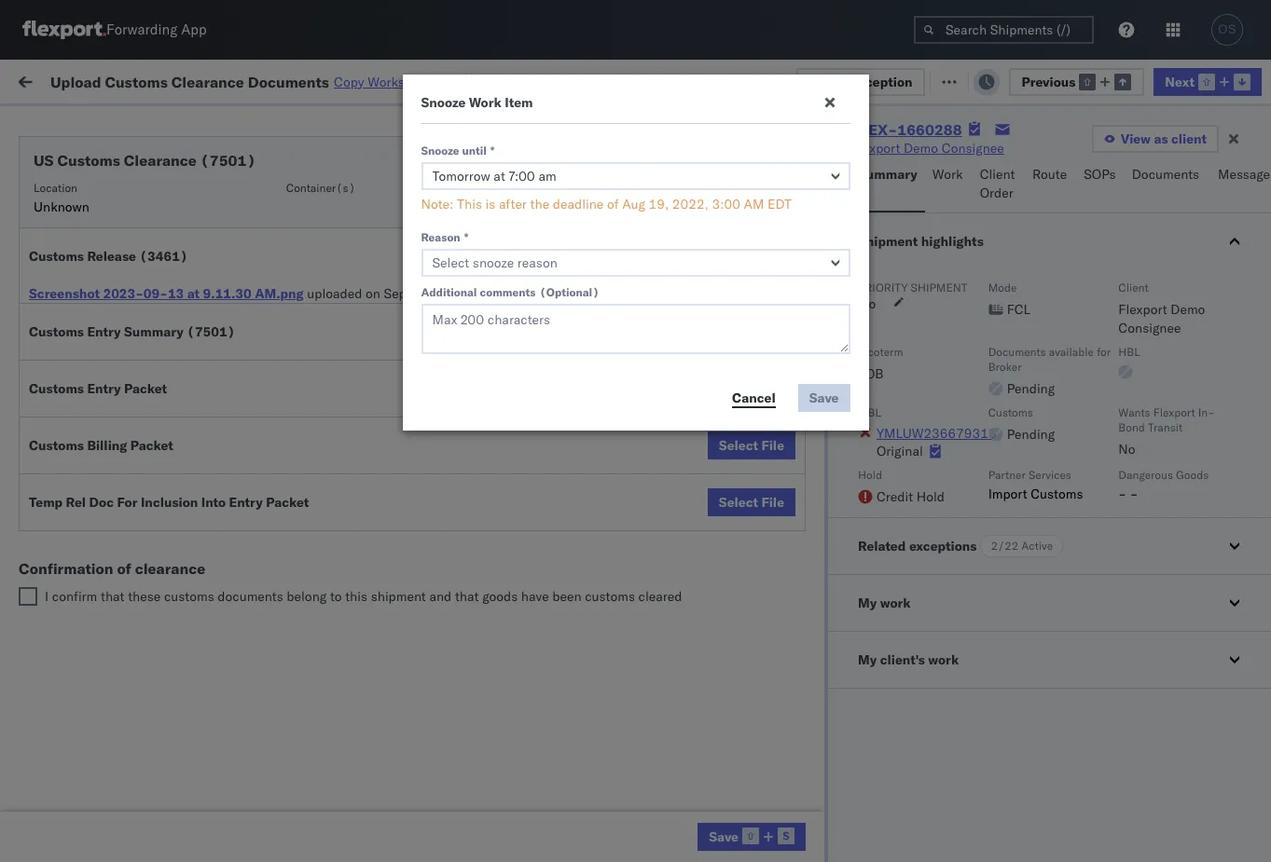 Task type: describe. For each thing, give the bounding box(es) containing it.
schedule delivery appointment link for 2:59 am edt, nov 5, 2022
[[43, 308, 229, 327]]

1 2:59 am edt, nov 5, 2022 from the top
[[300, 187, 464, 204]]

to
[[330, 588, 342, 605]]

flexport. image
[[22, 21, 106, 39]]

am left edt
[[744, 196, 764, 213]]

clearance for upload customs clearance documents
[[144, 382, 204, 399]]

3 resize handle column header from the left
[[539, 145, 561, 863]]

customs entry packet
[[29, 380, 167, 397]]

3 account from the top
[[909, 761, 958, 778]]

messages button
[[1210, 158, 1271, 213]]

exceptions
[[909, 538, 977, 555]]

action
[[1206, 72, 1247, 89]]

confirm pickup from los angeles, ca
[[43, 505, 244, 540]]

upload customs clearance documents copy workspace link
[[50, 72, 462, 91]]

confirm for confirm delivery
[[43, 555, 91, 572]]

flex id button
[[990, 148, 1121, 167]]

consignee inside button
[[813, 152, 867, 166]]

3 edt, from the top
[[356, 269, 386, 286]]

client name
[[692, 152, 755, 166]]

priority
[[858, 281, 908, 295]]

2 5, from the top
[[416, 228, 428, 245]]

numbers
[[1149, 159, 1195, 173]]

angeles, for 4th schedule pickup from los angeles, ca link from the bottom of the page
[[200, 259, 251, 276]]

risk
[[386, 72, 408, 89]]

ca for 3rd schedule pickup from los angeles, ca link from the bottom
[[43, 359, 61, 376]]

customs left billing
[[29, 437, 84, 454]]

sep
[[384, 285, 406, 302]]

upload customs clearance documents link
[[43, 381, 265, 418]]

1 2:59 am est, dec 14, 2022 from the top
[[300, 433, 471, 450]]

activity log
[[481, 73, 550, 90]]

1 vertical spatial hold
[[916, 489, 945, 505]]

nov for upload customs clearance documents link
[[388, 392, 412, 409]]

am up the client name button
[[766, 73, 787, 90]]

1 horizontal spatial exception
[[978, 72, 1039, 89]]

1 vertical spatial shipment
[[371, 588, 426, 605]]

angeles, for first schedule pickup from los angeles, ca link
[[200, 218, 251, 235]]

packet for customs entry packet
[[124, 380, 167, 397]]

confirm delivery button
[[43, 554, 142, 575]]

(0)
[[304, 72, 328, 89]]

2 resize handle column header from the left
[[474, 145, 496, 863]]

snooze for until
[[421, 144, 459, 158]]

4 lagerfeld from the top
[[1000, 802, 1056, 819]]

4 5, from the top
[[416, 310, 428, 327]]

ocean fcl for schedule delivery appointment link corresponding to 2:59 am est, dec 14, 2022
[[571, 474, 636, 491]]

0 horizontal spatial for
[[179, 115, 194, 129]]

est, left 23,
[[355, 515, 383, 532]]

0 horizontal spatial my work
[[19, 68, 102, 94]]

client order
[[980, 166, 1015, 201]]

2 edt, from the top
[[356, 228, 386, 245]]

2:00
[[300, 392, 329, 409]]

09-
[[143, 285, 168, 302]]

1 horizontal spatial mode
[[988, 281, 1017, 295]]

0 vertical spatial of
[[607, 196, 619, 213]]

9.11.30
[[203, 285, 251, 302]]

file for customs billing packet
[[761, 437, 784, 454]]

schedule for 2nd "schedule pickup from los angeles, ca" button from the bottom of the page
[[43, 423, 98, 440]]

hlx for first schedule pickup from los angeles, ca link
[[1248, 228, 1271, 244]]

1 lagerfeld from the top
[[1000, 638, 1056, 655]]

1 schedule delivery appointment button from the top
[[43, 185, 229, 206]]

jan for 13,
[[388, 597, 408, 614]]

dec for schedule delivery appointment
[[388, 474, 412, 491]]

2023 for 8:30 pm est, jan 30, 2023
[[434, 802, 467, 819]]

ready
[[143, 115, 176, 129]]

and
[[429, 588, 452, 605]]

snoozed
[[390, 115, 433, 129]]

2 schedule pickup from los angeles, ca button from the top
[[43, 258, 265, 297]]

am right 2:00
[[332, 392, 353, 409]]

flex-1846748 for upload customs clearance documents
[[1029, 392, 1126, 409]]

8 2:59 from the top
[[300, 597, 329, 614]]

location unknown
[[34, 181, 89, 215]]

6 2:59 from the top
[[300, 433, 329, 450]]

flex-1846748 for schedule delivery appointment
[[1029, 310, 1126, 327]]

angeles, for confirm pickup from los angeles, ca link
[[193, 505, 244, 522]]

hlx for schedule delivery appointment link for 2:59 am edt, nov 5, 2022
[[1248, 310, 1271, 326]]

my client's work
[[858, 652, 959, 669]]

name
[[725, 152, 755, 166]]

consignee button
[[804, 148, 972, 167]]

pickup for 2nd "schedule pickup from los angeles, ca" button from the bottom of the page
[[101, 423, 142, 440]]

est, right to
[[356, 597, 384, 614]]

2 2:59 from the top
[[300, 228, 329, 245]]

am down progress
[[332, 187, 353, 204]]

i confirm that these customs documents belong to this shipment and that goods have been customs cleared
[[45, 588, 682, 605]]

client inside client flexport demo consignee incoterm fob
[[1118, 281, 1149, 295]]

5 integration test account - karl lagerfeld from the top
[[813, 843, 1056, 860]]

2:59 am edt, nov 5, 2022 for schedule delivery appointment button related to 2:59 am edt, nov 5, 2022
[[300, 310, 464, 327]]

track
[[476, 72, 506, 89]]

available
[[1049, 345, 1094, 359]]

work for snooze
[[469, 94, 501, 111]]

2 schedule pickup from los angeles, ca link from the top
[[43, 258, 265, 295]]

angeles, for 2nd schedule pickup from los angeles, ca link from the bottom of the page
[[200, 423, 251, 440]]

4 integration test account - karl lagerfeld from the top
[[813, 802, 1056, 819]]

1 1889466 from the top
[[1070, 433, 1126, 450]]

3 integration test account - karl lagerfeld from the top
[[813, 761, 1056, 778]]

snooze until *
[[421, 144, 495, 158]]

5 schedule pickup from los angeles, ca button from the top
[[43, 586, 265, 625]]

customs down screenshot
[[29, 324, 84, 340]]

ceau7522281, hlx for first schedule pickup from los angeles, ca link
[[1149, 228, 1271, 244]]

note:
[[421, 196, 454, 213]]

flex
[[1000, 152, 1021, 166]]

work inside button
[[928, 652, 959, 669]]

dangerous goods - -
[[1118, 468, 1209, 503]]

ymluw236679313
[[877, 425, 996, 442]]

schedule for 5th "schedule pickup from los angeles, ca" button from the bottom of the page
[[43, 218, 98, 235]]

reason *
[[421, 230, 468, 244]]

select for customs entry packet
[[719, 380, 758, 397]]

3 flex-1889466 from the top
[[1029, 515, 1126, 532]]

file for customs release (3461)
[[761, 248, 784, 265]]

2:59 am est, jan 13, 2023
[[300, 597, 468, 614]]

8:30 pm est, jan 30, 2023
[[300, 802, 467, 819]]

select file for temp rel doc for inclusion into entry packet
[[719, 494, 784, 511]]

1 lhuu7894563, from the top
[[1149, 433, 1245, 449]]

schedule for third "schedule pickup from los angeles, ca" button
[[43, 341, 98, 358]]

los for first schedule pickup from los angeles, ca link
[[176, 218, 197, 235]]

1 2:59 from the top
[[300, 187, 329, 204]]

blocked,
[[230, 115, 276, 129]]

1 schedule pickup from los angeles, ca button from the top
[[43, 217, 265, 256]]

5 lagerfeld from the top
[[1000, 843, 1056, 860]]

clearance for upload customs clearance documents copy workspace link
[[171, 72, 244, 91]]

1660288
[[897, 120, 962, 139]]

schedule delivery appointment for 2:59 am edt, nov 5, 2022
[[43, 309, 229, 326]]

container
[[1149, 145, 1199, 159]]

edt
[[767, 196, 791, 213]]

1 integration from the top
[[813, 638, 877, 655]]

next button
[[1154, 68, 1262, 96]]

pm for 7:00
[[332, 515, 352, 532]]

1 lhuu7894563, uet from the top
[[1149, 433, 1271, 449]]

confirmation of clearance
[[19, 560, 205, 578]]

doc
[[89, 494, 114, 511]]

nov for 3rd schedule pickup from los angeles, ca link from the bottom
[[389, 351, 413, 368]]

2 lagerfeld from the top
[[1000, 679, 1056, 696]]

205 on track
[[430, 72, 506, 89]]

2 vertical spatial 14,
[[415, 474, 436, 491]]

nov left note: at the left
[[389, 187, 413, 204]]

additional comments (optional)
[[421, 285, 599, 299]]

mode inside button
[[571, 152, 599, 166]]

from for 4th schedule pickup from los angeles, ca link from the bottom of the page
[[145, 259, 172, 276]]

entry for packet
[[87, 380, 121, 397]]

1 edt, from the top
[[356, 187, 386, 204]]

5 integration from the top
[[813, 843, 877, 860]]

mbl
[[858, 406, 881, 420]]

hbl number(s)
[[538, 181, 623, 195]]

1 schedule delivery appointment link from the top
[[43, 185, 229, 204]]

order
[[980, 185, 1013, 201]]

1 5, from the top
[[416, 187, 428, 204]]

save button
[[698, 823, 806, 851]]

snooze up the "after"
[[505, 152, 542, 166]]

documents
[[218, 588, 283, 605]]

1 horizontal spatial *
[[490, 144, 495, 158]]

active
[[1021, 539, 1053, 553]]

los for 3rd schedule pickup from los angeles, ca link from the bottom
[[176, 341, 197, 358]]

goods
[[482, 588, 518, 605]]

confirm pickup from los angeles, ca button
[[43, 504, 265, 543]]

rel
[[66, 494, 86, 511]]

for
[[117, 494, 138, 511]]

nov for schedule delivery appointment link for 2:59 am edt, nov 5, 2022
[[389, 310, 413, 327]]

2 integration test account - karl lagerfeld from the top
[[813, 679, 1056, 696]]

5 2:59 from the top
[[300, 351, 329, 368]]

1 horizontal spatial at
[[371, 72, 383, 89]]

broker
[[988, 360, 1022, 374]]

ca for 4th schedule pickup from los angeles, ca link from the bottom of the page
[[43, 277, 61, 294]]

work inside button
[[880, 595, 911, 612]]

nov for 4th schedule pickup from los angeles, ca link from the bottom of the page
[[389, 269, 413, 286]]

1 vertical spatial summary
[[124, 324, 183, 340]]

1 integration test account - karl lagerfeld from the top
[[813, 638, 1056, 655]]

uet for confirm pickup from los angeles, ca
[[1248, 515, 1271, 532]]

Tomorrow at 7:00 am text field
[[421, 162, 850, 190]]

4 karl from the top
[[973, 802, 997, 819]]

1 horizontal spatial file exception
[[952, 72, 1039, 89]]

lhuu7894563, for confirm pickup from los angeles, ca
[[1149, 515, 1245, 532]]

1 flex-1889466 from the top
[[1029, 433, 1126, 450]]

partner services import customs
[[988, 468, 1083, 503]]

been
[[552, 588, 581, 605]]

my for my work button
[[858, 595, 877, 612]]

est, up 7:00 pm est, dec 23, 2022
[[356, 474, 384, 491]]

am down uploaded
[[332, 310, 353, 327]]

copy workspace link button
[[334, 73, 462, 90]]

1 horizontal spatial no
[[859, 296, 876, 312]]

cancel button
[[721, 384, 787, 412]]

2 karl from the top
[[973, 679, 997, 696]]

3 1889466 from the top
[[1070, 515, 1126, 532]]

0 horizontal spatial at
[[187, 285, 200, 302]]

2 2:59 am est, dec 14, 2022 from the top
[[300, 474, 471, 491]]

2 vertical spatial packet
[[266, 494, 309, 511]]

confirm for confirm pickup from los angeles, ca
[[43, 505, 91, 522]]

packet for customs billing packet
[[130, 437, 173, 454]]

3 5, from the top
[[416, 269, 428, 286]]

resize handle column header for mode
[[660, 145, 683, 863]]

pickup for 'confirm pickup from los angeles, ca' button
[[94, 505, 134, 522]]

services
[[1028, 468, 1071, 482]]

schedule for schedule delivery appointment button related to 2:59 am edt, nov 5, 2022
[[43, 309, 98, 326]]

actions
[[1215, 152, 1254, 166]]

ready for work, blocked, in progress
[[143, 115, 339, 129]]

1846748 for schedule pickup from los angeles, ca
[[1070, 351, 1126, 368]]

0 horizontal spatial aug
[[622, 196, 645, 213]]

am left sep
[[332, 269, 353, 286]]

2/22 active
[[991, 539, 1053, 553]]

1 ceau7522281, from the top
[[1149, 228, 1245, 244]]

am up 7:00 pm est, dec 23, 2022
[[332, 474, 353, 491]]

2 that from the left
[[455, 588, 479, 605]]

schedule delivery appointment button for 8:30 pm est, jan 30, 2023
[[43, 801, 229, 821]]

4 2:59 from the top
[[300, 310, 329, 327]]

2 1889466 from the top
[[1070, 474, 1126, 491]]

3 2:59 from the top
[[300, 269, 329, 286]]

ocean fcl for 5th schedule pickup from los angeles, ca link from the top
[[571, 597, 636, 614]]

import work button
[[151, 60, 244, 102]]

inclusion
[[141, 494, 198, 511]]

customs up customs billing packet
[[29, 380, 84, 397]]

workitem button
[[11, 148, 270, 167]]

5 edt, from the top
[[356, 351, 386, 368]]

est, left 9,
[[356, 392, 384, 409]]

est, left 30,
[[355, 802, 383, 819]]

1 account from the top
[[909, 638, 958, 655]]

pm for 8:30
[[332, 802, 352, 819]]

route
[[1032, 166, 1067, 183]]

1 schedule pickup from los angeles, ca link from the top
[[43, 217, 265, 254]]

view as client button
[[1092, 125, 1219, 153]]

cleared
[[638, 588, 682, 605]]

ceau7522281, hlx for 3rd schedule pickup from los angeles, ca link from the bottom
[[1149, 351, 1271, 367]]

4 1889466 from the top
[[1070, 556, 1126, 573]]

screenshot 2023-09-13 at 9.11.30 am.png uploaded on sep 14, 2023
[[29, 285, 466, 302]]

flexport inside client flexport demo consignee incoterm fob
[[1118, 301, 1167, 318]]

23,
[[414, 515, 435, 532]]

0 horizontal spatial file exception
[[825, 73, 912, 90]]

workspace
[[368, 73, 433, 90]]

0 vertical spatial my
[[19, 68, 48, 94]]

into
[[201, 494, 226, 511]]

view as client
[[1121, 131, 1207, 147]]

screenshot 2023-09-13 at 9.11.30 am.png link
[[29, 284, 304, 303]]

schedule for schedule delivery appointment button associated with 8:30 pm est, jan 30, 2023
[[43, 801, 98, 818]]

resize handle column header for workitem
[[267, 145, 289, 863]]

wants flexport in- bond transit no
[[1118, 406, 1215, 458]]

link
[[436, 73, 462, 90]]

as
[[1154, 131, 1168, 147]]

0 vertical spatial aug
[[683, 73, 707, 90]]

schedule delivery appointment link for 8:30 pm est, jan 30, 2023
[[43, 801, 229, 819]]

3 ceau7522281, from the top
[[1149, 351, 1245, 367]]

Max 200 characters text field
[[421, 304, 850, 354]]

2:59 am edt, nov 5, 2022 for 4th "schedule pickup from los angeles, ca" button from the bottom of the page
[[300, 269, 464, 286]]

lhuu7894563, uet for confirm pickup from los angeles, ca
[[1149, 515, 1271, 532]]

1 appointment from the top
[[153, 186, 229, 203]]

am right the belong
[[332, 597, 353, 614]]

ceau7522281, hlx for upload customs clearance documents link
[[1149, 392, 1271, 408]]

pending for documents available for broker
[[1007, 380, 1055, 397]]

this
[[457, 196, 482, 213]]

delivery inside button
[[94, 555, 142, 572]]

2 vertical spatial work
[[932, 166, 963, 183]]

for inside documents available for broker
[[1097, 345, 1111, 359]]

1 horizontal spatial 19,
[[711, 73, 731, 90]]

select file button for temp rel doc for inclusion into entry packet
[[708, 489, 795, 517]]

2/22
[[991, 539, 1019, 553]]

clearance for us customs clearance (7501)
[[124, 151, 197, 170]]

3 karl from the top
[[973, 761, 997, 778]]

item
[[505, 94, 533, 111]]

1 karl from the top
[[973, 638, 997, 655]]

resize handle column header for container numbers
[[1238, 145, 1261, 863]]

delivery for 2:59 am est, dec 14, 2022
[[101, 473, 149, 490]]

4 schedule pickup from los angeles, ca link from the top
[[43, 422, 265, 459]]

13
[[168, 285, 184, 302]]

1 horizontal spatial shipment
[[911, 281, 967, 295]]

message (0)
[[251, 72, 328, 89]]

4 edt, from the top
[[356, 310, 386, 327]]

los for 5th schedule pickup from los angeles, ca link from the top
[[176, 587, 197, 604]]

customs down broker
[[988, 406, 1033, 420]]

0 horizontal spatial demo
[[744, 597, 779, 614]]

confirm delivery
[[43, 555, 142, 572]]

import inside partner services import customs
[[988, 486, 1027, 503]]

select for customs billing packet
[[719, 437, 758, 454]]

1 that from the left
[[101, 588, 125, 605]]

8 resize handle column header from the left
[[1237, 145, 1260, 863]]

filtered by:
[[19, 114, 85, 131]]

5 account from the top
[[909, 843, 958, 860]]

pickup for third "schedule pickup from los angeles, ca" button
[[101, 341, 142, 358]]

by:
[[67, 114, 85, 131]]

messages
[[1218, 166, 1271, 183]]



Task type: locate. For each thing, give the bounding box(es) containing it.
19, left 2022,
[[649, 196, 669, 213]]

2 vertical spatial 2023
[[434, 802, 467, 819]]

client for client name
[[692, 152, 722, 166]]

8:30
[[300, 802, 329, 819]]

1 vertical spatial 14,
[[415, 433, 436, 450]]

test
[[774, 187, 799, 204], [895, 187, 920, 204], [895, 228, 920, 245], [774, 269, 799, 286], [895, 269, 920, 286], [895, 310, 920, 327], [774, 351, 799, 368], [895, 351, 920, 368], [774, 392, 799, 409], [895, 392, 920, 409], [774, 433, 799, 450], [895, 433, 920, 450], [774, 474, 799, 491], [895, 474, 920, 491], [774, 515, 799, 532], [895, 515, 920, 532], [895, 556, 920, 573], [871, 597, 896, 614], [881, 638, 906, 655], [881, 679, 906, 696], [881, 761, 906, 778], [881, 802, 906, 819], [881, 843, 906, 860]]

0 vertical spatial confirm
[[43, 505, 91, 522]]

angeles, for 3rd schedule pickup from los angeles, ca link from the bottom
[[200, 341, 251, 358]]

flex-1889466 up services in the bottom right of the page
[[1029, 433, 1126, 450]]

5 ca from the top
[[43, 524, 61, 540]]

2 horizontal spatial demo
[[1171, 301, 1205, 318]]

jan left 30,
[[387, 802, 407, 819]]

message
[[251, 72, 304, 89]]

select
[[719, 248, 758, 265], [719, 380, 758, 397], [719, 437, 758, 454], [719, 494, 758, 511]]

vandelay
[[813, 720, 867, 737]]

0 horizontal spatial customs
[[164, 588, 214, 605]]

demo inside 'flexport demo consignee' link
[[904, 140, 938, 157]]

lhuu7894563, uet down wants flexport in- bond transit no
[[1149, 474, 1271, 490]]

5 karl from the top
[[973, 843, 997, 860]]

aug right the due
[[683, 73, 707, 90]]

flex-1660288
[[851, 120, 962, 139]]

at left risk
[[371, 72, 383, 89]]

hbl up the
[[538, 181, 560, 195]]

wants
[[1118, 406, 1150, 420]]

schedule pickup from los angeles, ca for 2nd schedule pickup from los angeles, ca link from the bottom of the page
[[43, 423, 251, 458]]

1 vertical spatial confirm
[[43, 555, 91, 572]]

0 vertical spatial my work
[[19, 68, 102, 94]]

0 vertical spatial 14,
[[410, 285, 430, 302]]

is
[[485, 196, 495, 213]]

ca inside confirm pickup from los angeles, ca
[[43, 524, 61, 540]]

on
[[457, 72, 472, 89], [366, 285, 380, 302]]

mode down shipment highlights button
[[988, 281, 1017, 295]]

2 vertical spatial entry
[[229, 494, 263, 511]]

work up work,
[[204, 72, 236, 89]]

2 customs from the left
[[585, 588, 635, 605]]

hlx for upload customs clearance documents link
[[1248, 392, 1271, 408]]

select file for customs entry packet
[[719, 380, 784, 397]]

1 horizontal spatial of
[[607, 196, 619, 213]]

hold right the credit
[[916, 489, 945, 505]]

est, down 2:00 am est, nov 9, 2022
[[356, 433, 384, 450]]

file exception up flex-1660288
[[825, 73, 912, 90]]

2:59
[[300, 187, 329, 204], [300, 228, 329, 245], [300, 269, 329, 286], [300, 310, 329, 327], [300, 351, 329, 368], [300, 433, 329, 450], [300, 474, 329, 491], [300, 597, 329, 614]]

2 vertical spatial my
[[858, 652, 877, 669]]

incoterm
[[858, 345, 903, 359]]

1 vertical spatial lhuu7894563, uet
[[1149, 474, 1271, 490]]

0 horizontal spatial client
[[692, 152, 722, 166]]

0 horizontal spatial no
[[441, 115, 456, 129]]

am down container(s)
[[332, 228, 353, 245]]

Search Work text field
[[643, 67, 847, 95]]

file exception
[[952, 72, 1039, 89], [825, 73, 912, 90]]

flex-2130387 button
[[1000, 675, 1130, 701], [1000, 675, 1130, 701]]

us
[[34, 151, 54, 170]]

resize handle column header for consignee
[[968, 145, 990, 863]]

Select snooze reason text field
[[421, 249, 850, 277]]

nov left additional
[[389, 269, 413, 286]]

2 vertical spatial uet
[[1248, 515, 1271, 532]]

documents inside documents available for broker
[[988, 345, 1046, 359]]

documents up in
[[248, 72, 329, 91]]

2 integration from the top
[[813, 679, 877, 696]]

1 horizontal spatial summary
[[858, 166, 917, 183]]

select file button for customs billing packet
[[708, 432, 795, 460]]

my up filtered
[[19, 68, 48, 94]]

los up 13
[[176, 259, 197, 276]]

dec left 23,
[[387, 515, 411, 532]]

appointment for 2:59 am est, dec 14, 2022
[[153, 473, 229, 490]]

2 lhuu7894563, uet from the top
[[1149, 474, 1271, 490]]

file for temp rel doc for inclusion into entry packet
[[761, 494, 784, 511]]

work right "bookings"
[[880, 595, 911, 612]]

work for import
[[204, 72, 236, 89]]

forwarding app link
[[22, 21, 207, 39]]

documents inside button
[[1132, 166, 1199, 183]]

mode button
[[561, 148, 664, 167]]

2 lhuu7894563, from the top
[[1149, 474, 1245, 490]]

2:59 am est, dec 14, 2022 down 2:00 am est, nov 9, 2022
[[300, 433, 471, 450]]

3 ca from the top
[[43, 359, 61, 376]]

5 ocean fcl from the top
[[571, 433, 636, 450]]

schedule delivery appointment button for 2:59 am est, dec 14, 2022
[[43, 472, 229, 493]]

4 select file from the top
[[719, 494, 784, 511]]

for left work,
[[179, 115, 194, 129]]

2:59 am edt, nov 5, 2022 for 5th "schedule pickup from los angeles, ca" button from the bottom of the page
[[300, 228, 464, 245]]

0 horizontal spatial import
[[158, 72, 201, 89]]

reason
[[421, 230, 460, 244]]

2 schedule delivery appointment link from the top
[[43, 308, 229, 327]]

1 ceau7522281, hlx from the top
[[1149, 228, 1271, 244]]

2:00 am est, nov 9, 2022
[[300, 392, 463, 409]]

2:59 down uploaded
[[300, 310, 329, 327]]

1 horizontal spatial my work
[[858, 595, 911, 612]]

2 vertical spatial lhuu7894563,
[[1149, 515, 1245, 532]]

0 vertical spatial *
[[490, 144, 495, 158]]

consignee inside client flexport demo consignee incoterm fob
[[1118, 320, 1181, 337]]

los left into on the left of page
[[168, 505, 189, 522]]

sops
[[1084, 166, 1116, 183]]

delivery for 2:59 am edt, nov 5, 2022
[[101, 309, 149, 326]]

work,
[[197, 115, 227, 129]]

1 vertical spatial work
[[469, 94, 501, 111]]

schedule pickup from los angeles, ca for 3rd schedule pickup from los angeles, ca link from the bottom
[[43, 341, 251, 376]]

2 ocean fcl from the top
[[571, 269, 636, 286]]

2 2:59 am edt, nov 5, 2022 from the top
[[300, 228, 464, 245]]

1 horizontal spatial flexport demo consignee
[[851, 140, 1004, 157]]

1 confirm from the top
[[43, 505, 91, 522]]

customs
[[164, 588, 214, 605], [585, 588, 635, 605]]

0 horizontal spatial of
[[117, 560, 131, 578]]

4 ceau7522281, hlx from the top
[[1149, 392, 1271, 408]]

sops button
[[1076, 158, 1124, 213]]

lhuu7894563, down goods
[[1149, 515, 1245, 532]]

0 vertical spatial import
[[158, 72, 201, 89]]

no inside wants flexport in- bond transit no
[[1118, 441, 1135, 458]]

pickup
[[101, 218, 142, 235], [101, 259, 142, 276], [101, 341, 142, 358], [101, 423, 142, 440], [94, 505, 134, 522], [101, 587, 142, 604]]

1 pending from the top
[[1007, 380, 1055, 397]]

upload inside upload customs clearance documents
[[43, 382, 85, 399]]

copy
[[334, 73, 364, 90]]

3 2:59 am edt, nov 5, 2022 from the top
[[300, 269, 464, 286]]

1 vertical spatial import
[[988, 486, 1027, 503]]

1 uet from the top
[[1248, 433, 1271, 449]]

2023-
[[103, 285, 143, 302]]

4 schedule pickup from los angeles, ca from the top
[[43, 423, 251, 458]]

credit hold
[[877, 489, 945, 505]]

client name button
[[683, 148, 785, 167]]

1 horizontal spatial aug
[[683, 73, 707, 90]]

shipment down highlights
[[911, 281, 967, 295]]

flex-1889466 right 'partner'
[[1029, 474, 1126, 491]]

2:59 down progress
[[300, 187, 329, 204]]

work right client's
[[928, 652, 959, 669]]

1 horizontal spatial that
[[455, 588, 479, 605]]

Search Shipments (/) text field
[[914, 16, 1094, 44]]

* right the reason
[[464, 230, 468, 244]]

2 vertical spatial demo
[[744, 597, 779, 614]]

confirm inside confirm delivery link
[[43, 555, 91, 572]]

4 appointment from the top
[[153, 801, 229, 818]]

documents down the container
[[1132, 166, 1199, 183]]

4 schedule pickup from los angeles, ca button from the top
[[43, 422, 265, 461]]

uet
[[1248, 433, 1271, 449], [1248, 474, 1271, 490], [1248, 515, 1271, 532]]

edt, up 2:00 am est, nov 9, 2022
[[356, 351, 386, 368]]

pickup for 5th "schedule pickup from los angeles, ca" button from the bottom of the page
[[101, 218, 142, 235]]

ca for 5th schedule pickup from los angeles, ca link from the top
[[43, 606, 61, 622]]

1 horizontal spatial hold
[[916, 489, 945, 505]]

los for confirm pickup from los angeles, ca link
[[168, 505, 189, 522]]

schedule for schedule delivery appointment button related to 2:59 am est, dec 14, 2022
[[43, 473, 98, 490]]

save
[[709, 829, 739, 845]]

pm
[[332, 515, 352, 532], [332, 802, 352, 819]]

at right 13
[[187, 285, 200, 302]]

1 vertical spatial work
[[880, 595, 911, 612]]

schedule for 4th "schedule pickup from los angeles, ca" button from the bottom of the page
[[43, 259, 98, 276]]

resize handle column header for flex id
[[1117, 145, 1140, 863]]

ca down the unknown
[[43, 236, 61, 253]]

1 horizontal spatial customs
[[585, 588, 635, 605]]

4 1846748 from the top
[[1070, 392, 1126, 409]]

2023 right sep
[[433, 285, 466, 302]]

1 horizontal spatial work
[[469, 94, 501, 111]]

2 horizontal spatial no
[[1118, 441, 1135, 458]]

6 ocean fcl from the top
[[571, 474, 636, 491]]

(7501) for customs entry summary (7501)
[[187, 324, 235, 340]]

flex-
[[851, 120, 897, 139], [1029, 269, 1070, 286], [1029, 310, 1070, 327], [1029, 351, 1070, 368], [1029, 392, 1070, 409], [1029, 433, 1070, 450], [1029, 474, 1070, 491], [1029, 515, 1070, 532], [1029, 556, 1070, 573], [1029, 679, 1070, 696]]

1 1846748 from the top
[[1070, 269, 1126, 286]]

from for confirm pickup from los angeles, ca link
[[138, 505, 165, 522]]

0 vertical spatial entry
[[87, 324, 121, 340]]

number(s)
[[563, 181, 623, 195]]

snooze for work
[[421, 94, 466, 111]]

7 2:59 from the top
[[300, 474, 329, 491]]

lagerfeld
[[1000, 638, 1056, 655], [1000, 679, 1056, 696], [1000, 761, 1056, 778], [1000, 802, 1056, 819], [1000, 843, 1056, 860]]

ca down the "temp"
[[43, 524, 61, 540]]

fob
[[858, 366, 884, 382]]

0 vertical spatial lhuu7894563, uet
[[1149, 433, 1271, 449]]

batch
[[1166, 72, 1202, 89]]

5, up the reason
[[416, 187, 428, 204]]

customs down services in the bottom right of the page
[[1031, 486, 1083, 503]]

0 vertical spatial upload
[[50, 72, 101, 91]]

import
[[158, 72, 201, 89], [988, 486, 1027, 503]]

1 vertical spatial dec
[[388, 474, 412, 491]]

4 schedule delivery appointment button from the top
[[43, 801, 229, 821]]

ceau7522281, hlx
[[1149, 228, 1271, 244], [1149, 310, 1271, 326], [1149, 351, 1271, 367], [1149, 392, 1271, 408]]

snooze up :
[[421, 94, 466, 111]]

0 horizontal spatial work
[[204, 72, 236, 89]]

hbl for hbl number(s)
[[538, 181, 560, 195]]

demo inside client flexport demo consignee incoterm fob
[[1171, 301, 1205, 318]]

4 account from the top
[[909, 802, 958, 819]]

nov down sep
[[389, 310, 413, 327]]

ocean fcl
[[571, 187, 636, 204], [571, 269, 636, 286], [571, 310, 636, 327], [571, 351, 636, 368], [571, 433, 636, 450], [571, 474, 636, 491], [571, 515, 636, 532], [571, 597, 636, 614], [571, 802, 636, 819]]

my work down related
[[858, 595, 911, 612]]

2:59 up 2:00
[[300, 351, 329, 368]]

ocean fcl for 4th schedule pickup from los angeles, ca link from the bottom of the page
[[571, 269, 636, 286]]

summary inside summary button
[[858, 166, 917, 183]]

7:00 pm est, dec 23, 2022
[[300, 515, 470, 532]]

appointment for 8:30 pm est, jan 30, 2023
[[153, 801, 229, 818]]

customs down 'by:'
[[57, 151, 120, 170]]

3 select from the top
[[719, 437, 758, 454]]

customs inside upload customs clearance documents
[[89, 382, 141, 399]]

4 flex-1889466 from the top
[[1029, 556, 1126, 573]]

1 vertical spatial hbl
[[1118, 345, 1140, 359]]

container(s)
[[286, 181, 355, 195]]

appointment for 2:59 am edt, nov 5, 2022
[[153, 309, 229, 326]]

1 vertical spatial demo
[[1171, 301, 1205, 318]]

schedule delivery appointment for 8:30 pm est, jan 30, 2023
[[43, 801, 229, 818]]

resize handle column header
[[267, 145, 289, 863], [474, 145, 496, 863], [539, 145, 561, 863], [660, 145, 683, 863], [781, 145, 804, 863], [968, 145, 990, 863], [1117, 145, 1140, 863], [1237, 145, 1260, 863], [1238, 145, 1261, 863]]

0 vertical spatial 2023
[[433, 285, 466, 302]]

2:59 left to
[[300, 597, 329, 614]]

jan for 30,
[[387, 802, 407, 819]]

select file button for customs entry packet
[[708, 375, 795, 403]]

flex-2130387
[[1029, 679, 1126, 696]]

schedule pickup from los angeles, ca for 5th schedule pickup from los angeles, ca link from the top
[[43, 587, 251, 622]]

msdu7304509
[[1149, 597, 1244, 614]]

2 select file button from the top
[[708, 375, 795, 403]]

2:59 am edt, nov 5, 2022 down sep
[[300, 310, 464, 327]]

1846748 for upload customs clearance documents
[[1070, 392, 1126, 409]]

schedule pickup from los angeles, ca
[[43, 218, 251, 253], [43, 259, 251, 294], [43, 341, 251, 376], [43, 423, 251, 458], [43, 587, 251, 622]]

pending for customs
[[1007, 426, 1055, 443]]

dec
[[388, 433, 412, 450], [388, 474, 412, 491], [387, 515, 411, 532]]

(7501) down '9.11.30'
[[187, 324, 235, 340]]

1 schedule from the top
[[43, 186, 98, 203]]

customs up screenshot
[[29, 248, 84, 265]]

4 ocean fcl from the top
[[571, 351, 636, 368]]

that down confirmation of clearance
[[101, 588, 125, 605]]

unknown
[[34, 199, 89, 215]]

3 flex-1846748 from the top
[[1029, 351, 1126, 368]]

2 flex-1889466 from the top
[[1029, 474, 1126, 491]]

2 flex-1846748 from the top
[[1029, 310, 1126, 327]]

hlx
[[1248, 228, 1271, 244], [1248, 310, 1271, 326], [1248, 351, 1271, 367], [1248, 392, 1271, 408]]

flex-1889466 up active
[[1029, 515, 1126, 532]]

2 vertical spatial work
[[928, 652, 959, 669]]

hbl for hbl
[[1118, 345, 1140, 359]]

2 horizontal spatial work
[[928, 652, 959, 669]]

from inside confirm pickup from los angeles, ca
[[138, 505, 165, 522]]

0 vertical spatial for
[[179, 115, 194, 129]]

5,
[[416, 187, 428, 204], [416, 228, 428, 245], [416, 269, 428, 286], [416, 310, 428, 327], [416, 351, 428, 368]]

0 vertical spatial hold
[[858, 468, 882, 482]]

pickup right rel in the left bottom of the page
[[94, 505, 134, 522]]

import inside button
[[158, 72, 201, 89]]

1 vertical spatial *
[[464, 230, 468, 244]]

transit
[[1148, 421, 1183, 435]]

los
[[176, 218, 197, 235], [176, 259, 197, 276], [176, 341, 197, 358], [176, 423, 197, 440], [168, 505, 189, 522], [176, 587, 197, 604]]

from for first schedule pickup from los angeles, ca link
[[145, 218, 172, 235]]

1 vertical spatial uet
[[1248, 474, 1271, 490]]

1 vertical spatial my work
[[858, 595, 911, 612]]

select file button for customs release (3461)
[[708, 242, 795, 270]]

0 horizontal spatial work
[[53, 68, 102, 94]]

next
[[1165, 73, 1195, 90]]

1 ca from the top
[[43, 236, 61, 253]]

my inside button
[[858, 595, 877, 612]]

5 5, from the top
[[416, 351, 428, 368]]

4 hlx from the top
[[1248, 392, 1271, 408]]

3:00 right 2022,
[[712, 196, 740, 213]]

1 vertical spatial mode
[[988, 281, 1017, 295]]

0 vertical spatial demo
[[904, 140, 938, 157]]

los down 13
[[176, 341, 197, 358]]

flex-1889466 button
[[1000, 428, 1130, 455], [1000, 428, 1130, 455], [1000, 470, 1130, 496], [1000, 470, 1130, 496], [1000, 511, 1130, 537], [1000, 511, 1130, 537], [1000, 552, 1130, 578], [1000, 552, 1130, 578]]

2:59 am est, dec 14, 2022 up 7:00 pm est, dec 23, 2022
[[300, 474, 471, 491]]

0 vertical spatial mode
[[571, 152, 599, 166]]

0 vertical spatial work
[[53, 68, 102, 94]]

pickup down customs entry summary (7501)
[[101, 341, 142, 358]]

documents button
[[1124, 158, 1210, 213]]

documents up broker
[[988, 345, 1046, 359]]

13,
[[412, 597, 432, 614]]

los inside confirm pickup from los angeles, ca
[[168, 505, 189, 522]]

confirm inside confirm pickup from los angeles, ca
[[43, 505, 91, 522]]

2 vertical spatial clearance
[[144, 382, 204, 399]]

1 schedule delivery appointment from the top
[[43, 186, 229, 203]]

ca
[[43, 236, 61, 253], [43, 277, 61, 294], [43, 359, 61, 376], [43, 442, 61, 458], [43, 524, 61, 540], [43, 606, 61, 622]]

schedule delivery appointment
[[43, 186, 229, 203], [43, 309, 229, 326], [43, 473, 229, 490], [43, 801, 229, 818]]

4 schedule delivery appointment link from the top
[[43, 801, 229, 819]]

0 horizontal spatial mode
[[571, 152, 599, 166]]

1 select from the top
[[719, 248, 758, 265]]

app
[[181, 21, 207, 39]]

5 resize handle column header from the left
[[781, 145, 804, 863]]

2 horizontal spatial client
[[1118, 281, 1149, 295]]

pm right 8:30
[[332, 802, 352, 819]]

3 select file button from the top
[[708, 432, 795, 460]]

1 horizontal spatial client
[[980, 166, 1015, 183]]

of down number(s)
[[607, 196, 619, 213]]

batch action button
[[1137, 67, 1259, 95]]

* right until
[[490, 144, 495, 158]]

flexport inside wants flexport in- bond transit no
[[1153, 406, 1195, 420]]

pickup for fifth "schedule pickup from los angeles, ca" button
[[101, 587, 142, 604]]

4 select file button from the top
[[708, 489, 795, 517]]

appointment
[[153, 186, 229, 203], [153, 309, 229, 326], [153, 473, 229, 490], [153, 801, 229, 818]]

1 pm from the top
[[332, 515, 352, 532]]

0 horizontal spatial that
[[101, 588, 125, 605]]

los up (3461) at top left
[[176, 218, 197, 235]]

bosch
[[692, 187, 729, 204], [813, 187, 850, 204], [813, 228, 850, 245], [692, 269, 729, 286], [813, 269, 850, 286], [813, 310, 850, 327], [692, 351, 729, 368], [813, 351, 850, 368], [692, 392, 729, 409], [813, 392, 850, 409], [692, 433, 729, 450], [813, 433, 850, 450], [692, 474, 729, 491], [813, 474, 850, 491], [692, 515, 729, 532], [813, 515, 850, 532], [813, 556, 850, 573]]

demo
[[904, 140, 938, 157], [1171, 301, 1205, 318], [744, 597, 779, 614]]

1 vertical spatial on
[[366, 285, 380, 302]]

1 ocean fcl from the top
[[571, 187, 636, 204]]

3 select file from the top
[[719, 437, 784, 454]]

0 horizontal spatial exception
[[851, 73, 912, 90]]

2 ca from the top
[[43, 277, 61, 294]]

documents inside upload customs clearance documents
[[43, 401, 110, 417]]

3:00
[[734, 73, 762, 90], [712, 196, 740, 213]]

0 vertical spatial on
[[457, 72, 472, 89]]

2 schedule delivery appointment from the top
[[43, 309, 229, 326]]

0 vertical spatial dec
[[388, 433, 412, 450]]

1 vertical spatial 3:00
[[712, 196, 740, 213]]

schedule delivery appointment for 2:59 am est, dec 14, 2022
[[43, 473, 229, 490]]

entry up customs billing packet
[[87, 380, 121, 397]]

resize handle column header for client name
[[781, 145, 804, 863]]

None checkbox
[[19, 587, 37, 606]]

snooze work item
[[421, 94, 533, 111]]

pm right the 7:00
[[332, 515, 352, 532]]

3 schedule delivery appointment from the top
[[43, 473, 229, 490]]

shipment
[[911, 281, 967, 295], [371, 588, 426, 605]]

8 schedule from the top
[[43, 587, 98, 604]]

1889466
[[1070, 433, 1126, 450], [1070, 474, 1126, 491], [1070, 515, 1126, 532], [1070, 556, 1126, 573]]

lhuu7894563, down the in-
[[1149, 433, 1245, 449]]

5 schedule pickup from los angeles, ca link from the top
[[43, 586, 265, 623]]

pickup down confirmation of clearance
[[101, 587, 142, 604]]

uet for schedule delivery appointment
[[1248, 474, 1271, 490]]

schedule delivery appointment button for 2:59 am edt, nov 5, 2022
[[43, 308, 229, 329]]

upload customs clearance documents
[[43, 382, 204, 417]]

customs entry summary (7501)
[[29, 324, 235, 340]]

work up 'by:'
[[53, 68, 102, 94]]

work
[[53, 68, 102, 94], [880, 595, 911, 612], [928, 652, 959, 669]]

1 vertical spatial 19,
[[649, 196, 669, 213]]

1 vertical spatial lhuu7894563,
[[1149, 474, 1245, 490]]

1 vertical spatial 2023
[[435, 597, 468, 614]]

select file for customs release (3461)
[[719, 248, 784, 265]]

flex-1846748 button
[[1000, 264, 1130, 290], [1000, 264, 1130, 290], [1000, 305, 1130, 332], [1000, 305, 1130, 332], [1000, 346, 1130, 373], [1000, 346, 1130, 373], [1000, 387, 1130, 414], [1000, 387, 1130, 414]]

my inside button
[[858, 652, 877, 669]]

on right '205'
[[457, 72, 472, 89]]

nov up 2:00 am est, nov 9, 2022
[[389, 351, 413, 368]]

ca for confirm pickup from los angeles, ca link
[[43, 524, 61, 540]]

1 customs from the left
[[164, 588, 214, 605]]

nov for first schedule pickup from los angeles, ca link
[[389, 228, 413, 245]]

schedule pickup from los angeles, ca for 4th schedule pickup from los angeles, ca link from the bottom of the page
[[43, 259, 251, 294]]

schedule pickup from los angeles, ca for first schedule pickup from los angeles, ca link
[[43, 218, 251, 253]]

previous
[[1022, 73, 1075, 90]]

1 horizontal spatial work
[[880, 595, 911, 612]]

2 schedule delivery appointment button from the top
[[43, 308, 229, 329]]

4 flex-1846748 from the top
[[1029, 392, 1126, 409]]

4 ca from the top
[[43, 442, 61, 458]]

14, right sep
[[410, 285, 430, 302]]

1889466 down "wants"
[[1070, 433, 1126, 450]]

pickup up release
[[101, 218, 142, 235]]

4 schedule from the top
[[43, 309, 98, 326]]

0 vertical spatial shipment
[[911, 281, 967, 295]]

1 horizontal spatial on
[[457, 72, 472, 89]]

2 appointment from the top
[[153, 309, 229, 326]]

0 vertical spatial summary
[[858, 166, 917, 183]]

ocean fcl for 3rd schedule pickup from los angeles, ca link from the bottom
[[571, 351, 636, 368]]

aug down tomorrow at 7:00 am text box
[[622, 196, 645, 213]]

0 vertical spatial flexport demo consignee
[[851, 140, 1004, 157]]

2 schedule from the top
[[43, 218, 98, 235]]

ca for 2nd schedule pickup from los angeles, ca link from the bottom of the page
[[43, 442, 61, 458]]

import down 'partner'
[[988, 486, 1027, 503]]

1846748 for schedule delivery appointment
[[1070, 310, 1126, 327]]

angeles, inside confirm pickup from los angeles, ca
[[193, 505, 244, 522]]

7:00
[[300, 515, 329, 532]]

1 vertical spatial my
[[858, 595, 877, 612]]

3 ocean fcl from the top
[[571, 310, 636, 327]]

lhuu7894563, for schedule delivery appointment
[[1149, 474, 1245, 490]]

2 vertical spatial no
[[1118, 441, 1135, 458]]

summary button
[[850, 158, 925, 213]]

0 vertical spatial 19,
[[711, 73, 731, 90]]

8 ocean fcl from the top
[[571, 597, 636, 614]]

1 select file from the top
[[719, 248, 784, 265]]

client for client order
[[980, 166, 1015, 183]]

0 horizontal spatial flexport demo consignee
[[692, 597, 845, 614]]

2:59 down 2:00
[[300, 433, 329, 450]]

from for 3rd schedule pickup from los angeles, ca link from the bottom
[[145, 341, 172, 358]]

my work inside my work button
[[858, 595, 911, 612]]

pickup inside confirm pickup from los angeles, ca
[[94, 505, 134, 522]]

2:59 am edt, nov 5, 2022 down the reason
[[300, 269, 464, 286]]

2 pm from the top
[[332, 802, 352, 819]]

5, down additional
[[416, 310, 428, 327]]

3 schedule pickup from los angeles, ca link from the top
[[43, 340, 265, 377]]

0 vertical spatial work
[[204, 72, 236, 89]]

5, down note: at the left
[[416, 228, 428, 245]]

schedule delivery appointment link for 2:59 am est, dec 14, 2022
[[43, 472, 229, 491]]

5, up 9,
[[416, 351, 428, 368]]

ca down customs release (3461) in the top left of the page
[[43, 277, 61, 294]]

2 account from the top
[[909, 679, 958, 696]]

los for 4th schedule pickup from los angeles, ca link from the bottom of the page
[[176, 259, 197, 276]]

2 ceau7522281, hlx from the top
[[1149, 310, 1271, 326]]

0 vertical spatial uet
[[1248, 433, 1271, 449]]

ocean fcl for confirm pickup from los angeles, ca link
[[571, 515, 636, 532]]

2:59 am edt, nov 5, 2022 up the reason
[[300, 187, 464, 204]]

mode up the 'hbl number(s)'
[[571, 152, 599, 166]]

2 hlx from the top
[[1248, 310, 1271, 326]]

ca down the i
[[43, 606, 61, 622]]

no down priority
[[859, 296, 876, 312]]

1 select file button from the top
[[708, 242, 795, 270]]

for
[[179, 115, 194, 129], [1097, 345, 1111, 359]]

1889466 down bond
[[1070, 474, 1126, 491]]

flex-1846748 for schedule pickup from los angeles, ca
[[1029, 351, 1126, 368]]

2:59 left sep
[[300, 269, 329, 286]]

my for my client's work button
[[858, 652, 877, 669]]

shipment highlights button
[[828, 214, 1271, 269]]

upload for upload customs clearance documents copy workspace link
[[50, 72, 101, 91]]

no down bond
[[1118, 441, 1135, 458]]

from
[[145, 218, 172, 235], [145, 259, 172, 276], [145, 341, 172, 358], [145, 423, 172, 440], [138, 505, 165, 522], [145, 587, 172, 604]]

customs inside partner services import customs
[[1031, 486, 1083, 503]]

3 lagerfeld from the top
[[1000, 761, 1056, 778]]

30,
[[411, 802, 431, 819]]

exception up flex-1660288
[[851, 73, 912, 90]]

1 vertical spatial upload
[[43, 382, 85, 399]]

0 vertical spatial at
[[371, 72, 383, 89]]

fcl
[[612, 187, 636, 204], [612, 269, 636, 286], [1007, 301, 1030, 318], [612, 310, 636, 327], [612, 351, 636, 368], [612, 433, 636, 450], [612, 474, 636, 491], [612, 515, 636, 532], [612, 597, 636, 614], [612, 802, 636, 819]]

upload up customs billing packet
[[43, 382, 85, 399]]

upload for upload customs clearance documents
[[43, 382, 85, 399]]

delivery
[[101, 186, 149, 203], [101, 309, 149, 326], [101, 473, 149, 490], [94, 555, 142, 572], [101, 801, 149, 818]]

1 vertical spatial (7501)
[[187, 324, 235, 340]]

3 schedule pickup from los angeles, ca button from the top
[[43, 340, 265, 379]]

clearance inside upload customs clearance documents
[[144, 382, 204, 399]]

0 vertical spatial 3:00
[[734, 73, 762, 90]]

0 vertical spatial clearance
[[171, 72, 244, 91]]

1 flex-1846748 from the top
[[1029, 269, 1126, 286]]

client order button
[[972, 158, 1025, 213]]

ocean fcl for schedule delivery appointment link related to 8:30 pm est, jan 30, 2023
[[571, 802, 636, 819]]

summary down 09-
[[124, 324, 183, 340]]

2 ceau7522281, from the top
[[1149, 310, 1245, 326]]

confirmation
[[19, 560, 113, 578]]

from for 2nd schedule pickup from los angeles, ca link from the bottom of the page
[[145, 423, 172, 440]]

3 integration from the top
[[813, 761, 877, 778]]

1889466 down 'dangerous'
[[1070, 515, 1126, 532]]

(7501) for us customs clearance (7501)
[[200, 151, 256, 170]]

0 vertical spatial hbl
[[538, 181, 560, 195]]

2:59 am edt, nov 5, 2022 up sep
[[300, 228, 464, 245]]

3 ceau7522281, hlx from the top
[[1149, 351, 1271, 367]]

4 integration from the top
[[813, 802, 877, 819]]

-
[[1118, 486, 1126, 503], [1130, 486, 1138, 503], [962, 638, 970, 655], [962, 679, 970, 696], [962, 761, 970, 778], [962, 802, 970, 819], [962, 843, 970, 860]]

2:59 am edt, nov 5, 2022 for third "schedule pickup from los angeles, ca" button
[[300, 351, 464, 368]]

flex id
[[1000, 152, 1035, 166]]

partner
[[988, 468, 1026, 482]]

0 vertical spatial pending
[[1007, 380, 1055, 397]]

hlx for 3rd schedule pickup from los angeles, ca link from the bottom
[[1248, 351, 1271, 367]]

2023 right the 13, on the bottom left
[[435, 597, 468, 614]]

am down 2:00 am est, nov 9, 2022
[[332, 433, 353, 450]]

0 vertical spatial (7501)
[[200, 151, 256, 170]]

edt, down sep
[[356, 310, 386, 327]]

1 vertical spatial aug
[[622, 196, 645, 213]]

select file
[[719, 248, 784, 265], [719, 380, 784, 397], [719, 437, 784, 454], [719, 494, 784, 511]]

2130387
[[1070, 679, 1126, 696]]

1 vertical spatial entry
[[87, 380, 121, 397]]

1 horizontal spatial demo
[[904, 140, 938, 157]]

work down 'track' at the top left of page
[[469, 94, 501, 111]]

4 ceau7522281, from the top
[[1149, 392, 1245, 408]]

select for temp rel doc for inclusion into entry packet
[[719, 494, 758, 511]]

0 horizontal spatial on
[[366, 285, 380, 302]]

customs up ready
[[105, 72, 168, 91]]

1 schedule pickup from los angeles, ca from the top
[[43, 218, 251, 253]]

os
[[1218, 22, 1236, 36]]

select file button
[[708, 242, 795, 270], [708, 375, 795, 403], [708, 432, 795, 460], [708, 489, 795, 517]]

lhuu7894563, uet down goods
[[1149, 515, 1271, 532]]

am up 2:00 am est, nov 9, 2022
[[332, 351, 353, 368]]

2:59 down container(s)
[[300, 228, 329, 245]]



Task type: vqa. For each thing, say whether or not it's contained in the screenshot.
the select associated with Customs Entry Packet
yes



